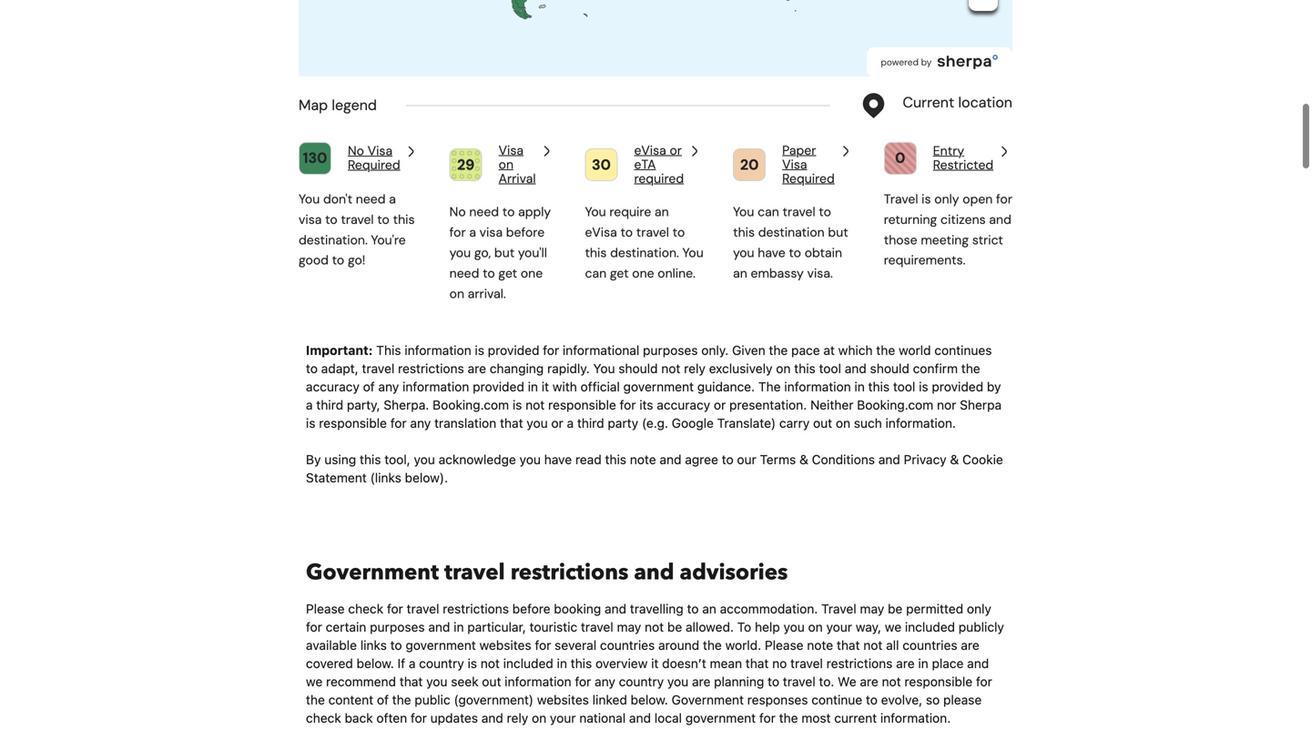 Task type: vqa. For each thing, say whether or not it's contained in the screenshot.
"Sports"
no



Task type: describe. For each thing, give the bounding box(es) containing it.
doesn't
[[663, 657, 707, 672]]

in left particular,
[[454, 620, 464, 635]]

are down publicly
[[962, 638, 980, 653]]

this up such
[[869, 380, 890, 395]]

that left no
[[746, 657, 769, 672]]

an
[[703, 602, 717, 617]]

0 vertical spatial included
[[906, 620, 956, 635]]

this information is provided for informational purposes only. given the pace at which the world continues to adapt, travel restrictions are changing rapidly. you should not rely exclusively on this tool and should confirm the accuracy of any information provided in it with official government guidance. the information in this tool is provided by a third party, sherpa. booking.com is not responsible for its accuracy or presentation. neither booking.com nor sherpa is responsible for any translation that you or a third party (e.g. google translate) carry out on such information.
[[306, 343, 1002, 431]]

statement
[[306, 471, 367, 486]]

of inside please check for travel restrictions before booking and travelling to an accommodation. travel may be permitted only for certain purposes and in particular, touristic travel may not be allowed. to help you on your way, we included publicly available links to government websites for several countries around the world. please note that not all countries are covered below. if a country is not included in this overview it doesn't mean that no travel restrictions are in place and we recommend that you seek out information for any country you are planning to travel to. we are not responsible for the content of the public (government) websites linked below. government responses continue to evolve, so please check back often for updates and rely on your national and local government for the most current information.
[[377, 693, 389, 708]]

the left the content
[[306, 693, 325, 708]]

2 & from the left
[[951, 452, 960, 468]]

covered
[[306, 657, 353, 672]]

google
[[672, 416, 714, 431]]

rely inside please check for travel restrictions before booking and travelling to an accommodation. travel may be permitted only for certain purposes and in particular, touristic travel may not be allowed. to help you on your way, we included publicly available links to government websites for several countries around the world. please note that not all countries are covered below. if a country is not included in this overview it doesn't mean that no travel restrictions are in place and we recommend that you seek out information for any country you are planning to travel to. we are not responsible for the content of the public (government) websites linked below. government responses continue to evolve, so please check back often for updates and rely on your national and local government for the most current information.
[[507, 711, 529, 726]]

party,
[[347, 398, 380, 413]]

exclusively
[[709, 361, 773, 376]]

so
[[927, 693, 940, 708]]

confirm
[[914, 361, 959, 376]]

on down travel
[[809, 620, 823, 635]]

this right read
[[605, 452, 627, 468]]

1 vertical spatial below.
[[631, 693, 669, 708]]

booking
[[554, 602, 602, 617]]

0 horizontal spatial we
[[306, 675, 323, 690]]

0 horizontal spatial responsible
[[319, 416, 387, 431]]

not down changing
[[526, 398, 545, 413]]

continue
[[812, 693, 863, 708]]

and left local
[[630, 711, 651, 726]]

planning
[[714, 675, 765, 690]]

rapidly.
[[548, 361, 590, 376]]

the left pace
[[769, 343, 788, 358]]

content
[[329, 693, 374, 708]]

are inside this information is provided for informational purposes only. given the pace at which the world continues to adapt, travel restrictions are changing rapidly. you should not rely exclusively on this tool and should confirm the accuracy of any information provided in it with official government guidance. the information in this tool is provided by a third party, sherpa. booking.com is not responsible for its accuracy or presentation. neither booking.com nor sherpa is responsible for any translation that you or a third party (e.g. google translate) carry out on such information.
[[468, 361, 487, 376]]

for down public
[[411, 711, 427, 726]]

linked
[[593, 693, 628, 708]]

for up please
[[977, 675, 993, 690]]

for up rapidly. at the left of page
[[543, 343, 560, 358]]

continues
[[935, 343, 993, 358]]

0 horizontal spatial or
[[552, 416, 564, 431]]

way,
[[856, 620, 882, 635]]

particular,
[[468, 620, 526, 635]]

at
[[824, 343, 835, 358]]

0 horizontal spatial please
[[306, 602, 345, 617]]

overview
[[596, 657, 648, 672]]

0 vertical spatial your
[[827, 620, 853, 635]]

all
[[887, 638, 900, 653]]

2 booking.com from the left
[[858, 398, 934, 413]]

permitted
[[907, 602, 964, 617]]

are down all
[[897, 657, 915, 672]]

government travel restrictions and advisories
[[306, 558, 788, 588]]

and left privacy
[[879, 452, 901, 468]]

no
[[773, 657, 787, 672]]

purposes inside this information is provided for informational purposes only. given the pace at which the world continues to adapt, travel restrictions are changing rapidly. you should not rely exclusively on this tool and should confirm the accuracy of any information provided in it with official government guidance. the information in this tool is provided by a third party, sherpa. booking.com is not responsible for its accuracy or presentation. neither booking.com nor sherpa is responsible for any translation that you or a third party (e.g. google translate) carry out on such information.
[[643, 343, 698, 358]]

nor
[[938, 398, 957, 413]]

this
[[377, 343, 401, 358]]

out inside this information is provided for informational purposes only. given the pace at which the world continues to adapt, travel restrictions are changing rapidly. you should not rely exclusively on this tool and should confirm the accuracy of any information provided in it with official government guidance. the information in this tool is provided by a third party, sherpa. booking.com is not responsible for its accuracy or presentation. neither booking.com nor sherpa is responsible for any translation that you or a third party (e.g. google translate) carry out on such information.
[[814, 416, 833, 431]]

world.
[[726, 638, 762, 653]]

have
[[545, 452, 572, 468]]

is up by
[[306, 416, 316, 431]]

you left have
[[520, 452, 541, 468]]

1 should from the left
[[619, 361, 658, 376]]

any inside please check for travel restrictions before booking and travelling to an accommodation. travel may be permitted only for certain purposes and in particular, touristic travel may not be allowed. to help you on your way, we included publicly available links to government websites for several countries around the world. please note that not all countries are covered below. if a country is not included in this overview it doesn't mean that no travel restrictions are in place and we recommend that you seek out information for any country you are planning to travel to. we are not responsible for the content of the public (government) websites linked below. government responses continue to evolve, so please check back often for updates and rely on your national and local government for the most current information.
[[595, 675, 616, 690]]

you
[[594, 361, 615, 376]]

guidance.
[[698, 380, 755, 395]]

often
[[377, 711, 407, 726]]

1 vertical spatial check
[[306, 711, 341, 726]]

only.
[[702, 343, 729, 358]]

1 countries from the left
[[600, 638, 655, 653]]

that inside this information is provided for informational purposes only. given the pace at which the world continues to adapt, travel restrictions are changing rapidly. you should not rely exclusively on this tool and should confirm the accuracy of any information provided in it with official government guidance. the information in this tool is provided by a third party, sherpa. booking.com is not responsible for its accuracy or presentation. neither booking.com nor sherpa is responsible for any translation that you or a third party (e.g. google translate) carry out on such information.
[[500, 416, 524, 431]]

0 horizontal spatial tool
[[820, 361, 842, 376]]

available
[[306, 638, 357, 653]]

and left particular,
[[429, 620, 451, 635]]

please
[[944, 693, 982, 708]]

conditions
[[812, 452, 876, 468]]

the
[[759, 380, 781, 395]]

travel
[[822, 602, 857, 617]]

(e.g.
[[642, 416, 669, 431]]

1 vertical spatial please
[[765, 638, 804, 653]]

restrictions up particular,
[[443, 602, 509, 617]]

is inside please check for travel restrictions before booking and travelling to an accommodation. travel may be permitted only for certain purposes and in particular, touristic travel may not be allowed. to help you on your way, we included publicly available links to government websites for several countries around the world. please note that not all countries are covered below. if a country is not included in this overview it doesn't mean that no travel restrictions are in place and we recommend that you seek out information for any country you are planning to travel to. we are not responsible for the content of the public (government) websites linked below. government responses continue to evolve, so please check back often for updates and rely on your national and local government for the most current information.
[[468, 657, 477, 672]]

agree
[[685, 452, 719, 468]]

given
[[733, 343, 766, 358]]

are right we
[[860, 675, 879, 690]]

provided down changing
[[473, 380, 525, 395]]

it inside please check for travel restrictions before booking and travelling to an accommodation. travel may be permitted only for certain purposes and in particular, touristic travel may not be allowed. to help you on your way, we included publicly available links to government websites for several countries around the world. please note that not all countries are covered below. if a country is not included in this overview it doesn't mean that no travel restrictions are in place and we recommend that you seek out information for any country you are planning to travel to. we are not responsible for the content of the public (government) websites linked below. government responses continue to evolve, so please check back often for updates and rely on your national and local government for the most current information.
[[652, 657, 659, 672]]

purposes inside please check for travel restrictions before booking and travelling to an accommodation. travel may be permitted only for certain purposes and in particular, touristic travel may not be allowed. to help you on your way, we included publicly available links to government websites for several countries around the world. please note that not all countries are covered below. if a country is not included in this overview it doesn't mean that no travel restrictions are in place and we recommend that you seek out information for any country you are planning to travel to. we are not responsible for the content of the public (government) websites linked below. government responses continue to evolve, so please check back often for updates and rely on your national and local government for the most current information.
[[370, 620, 425, 635]]

0 vertical spatial third
[[316, 398, 344, 413]]

1 horizontal spatial any
[[410, 416, 431, 431]]

updates
[[431, 711, 478, 726]]

important:
[[306, 343, 373, 358]]

certain
[[326, 620, 367, 635]]

1 booking.com from the left
[[433, 398, 509, 413]]

information right this
[[405, 343, 472, 358]]

1 horizontal spatial check
[[348, 602, 384, 617]]

you right help
[[784, 620, 805, 635]]

the left world
[[877, 343, 896, 358]]

for left its
[[620, 398, 636, 413]]

for down touristic
[[535, 638, 552, 653]]

note inside by using this tool, you acknowledge you have read this note and agree to our terms & conditions and privacy & cookie statement (links below).
[[630, 452, 657, 468]]

cookie
[[963, 452, 1004, 468]]

you up below).
[[414, 452, 435, 468]]

links
[[361, 638, 387, 653]]

1 horizontal spatial third
[[578, 416, 605, 431]]

information. inside please check for travel restrictions before booking and travelling to an accommodation. travel may be permitted only for certain purposes and in particular, touristic travel may not be allowed. to help you on your way, we included publicly available links to government websites for several countries around the world. please note that not all countries are covered below. if a country is not included in this overview it doesn't mean that no travel restrictions are in place and we recommend that you seek out information for any country you are planning to travel to. we are not responsible for the content of the public (government) websites linked below. government responses continue to evolve, so please check back often for updates and rely on your national and local government for the most current information.
[[881, 711, 951, 726]]

restrictions up booking
[[511, 558, 629, 588]]

pace
[[792, 343, 821, 358]]

recommend
[[326, 675, 396, 690]]

(government)
[[454, 693, 534, 708]]

0 horizontal spatial may
[[617, 620, 642, 635]]

national
[[580, 711, 626, 726]]

1 vertical spatial be
[[668, 620, 683, 635]]

tool,
[[385, 452, 411, 468]]

a inside please check for travel restrictions before booking and travelling to an accommodation. travel may be permitted only for certain purposes and in particular, touristic travel may not be allowed. to help you on your way, we included publicly available links to government websites for several countries around the world. please note that not all countries are covered below. if a country is not included in this overview it doesn't mean that no travel restrictions are in place and we recommend that you seek out information for any country you are planning to travel to. we are not responsible for the content of the public (government) websites linked below. government responses continue to evolve, so please check back often for updates and rely on your national and local government for the most current information.
[[409, 657, 416, 672]]

to
[[738, 620, 752, 635]]

with
[[553, 380, 577, 395]]

you up public
[[427, 675, 448, 690]]

to up responses
[[768, 675, 780, 690]]

using
[[325, 452, 356, 468]]

of inside this information is provided for informational purposes only. given the pace at which the world continues to adapt, travel restrictions are changing rapidly. you should not rely exclusively on this tool and should confirm the accuracy of any information provided in it with official government guidance. the information in this tool is provided by a third party, sherpa. booking.com is not responsible for its accuracy or presentation. neither booking.com nor sherpa is responsible for any translation that you or a third party (e.g. google translate) carry out on such information.
[[363, 380, 375, 395]]

privacy
[[904, 452, 947, 468]]

neither
[[811, 398, 854, 413]]

the down responses
[[780, 711, 799, 726]]

for down several
[[575, 675, 592, 690]]

the up often on the left of page
[[392, 693, 411, 708]]

most
[[802, 711, 831, 726]]

which
[[839, 343, 873, 358]]

official
[[581, 380, 620, 395]]

are down doesn't
[[692, 675, 711, 690]]

in down changing
[[528, 380, 538, 395]]

by
[[306, 452, 321, 468]]

before
[[513, 602, 551, 617]]

several
[[555, 638, 597, 653]]

for up if
[[387, 602, 403, 617]]

public
[[415, 693, 451, 708]]

restrictions up we
[[827, 657, 893, 672]]

please check for travel restrictions before booking and travelling to an accommodation. travel may be permitted only for certain purposes and in particular, touristic travel may not be allowed. to help you on your way, we included publicly available links to government websites for several countries around the world. please note that not all countries are covered below. if a country is not included in this overview it doesn't mean that no travel restrictions are in place and we recommend that you seek out information for any country you are planning to travel to. we are not responsible for the content of the public (government) websites linked below. government responses continue to evolve, so please check back often for updates and rely on your national and local government for the most current information.
[[306, 602, 1005, 726]]

1 horizontal spatial country
[[619, 675, 664, 690]]

on down (government)
[[532, 711, 547, 726]]

and up travelling
[[634, 558, 675, 588]]

by
[[988, 380, 1002, 395]]

to up current
[[866, 693, 878, 708]]

allowed.
[[686, 620, 734, 635]]

around
[[659, 638, 700, 653]]

information inside please check for travel restrictions before booking and travelling to an accommodation. travel may be permitted only for certain purposes and in particular, touristic travel may not be allowed. to help you on your way, we included publicly available links to government websites for several countries around the world. please note that not all countries are covered below. if a country is not included in this overview it doesn't mean that no travel restrictions are in place and we recommend that you seek out information for any country you are planning to travel to. we are not responsible for the content of the public (government) websites linked below. government responses continue to evolve, so please check back often for updates and rely on your national and local government for the most current information.
[[505, 675, 572, 690]]

not down travelling
[[645, 620, 664, 635]]

information. inside this information is provided for informational purposes only. given the pace at which the world continues to adapt, travel restrictions are changing rapidly. you should not rely exclusively on this tool and should confirm the accuracy of any information provided in it with official government guidance. the information in this tool is provided by a third party, sherpa. booking.com is not responsible for its accuracy or presentation. neither booking.com nor sherpa is responsible for any translation that you or a third party (e.g. google translate) carry out on such information.
[[886, 416, 957, 431]]

below).
[[405, 471, 448, 486]]

0 horizontal spatial a
[[306, 398, 313, 413]]

mean
[[710, 657, 743, 672]]

and right place
[[968, 657, 990, 672]]

on up the
[[777, 361, 791, 376]]

1 vertical spatial government
[[406, 638, 476, 653]]

evolve,
[[882, 693, 923, 708]]

publicly
[[959, 620, 1005, 635]]

0 vertical spatial we
[[885, 620, 902, 635]]

sherpa.
[[384, 398, 429, 413]]

carry
[[780, 416, 810, 431]]

in down which
[[855, 380, 865, 395]]

you inside this information is provided for informational purposes only. given the pace at which the world continues to adapt, travel restrictions are changing rapidly. you should not rely exclusively on this tool and should confirm the accuracy of any information provided in it with official government guidance. the information in this tool is provided by a third party, sherpa. booking.com is not responsible for its accuracy or presentation. neither booking.com nor sherpa is responsible for any translation that you or a third party (e.g. google translate) carry out on such information.
[[527, 416, 548, 431]]

1 horizontal spatial be
[[888, 602, 903, 617]]

for down sherpa.
[[391, 416, 407, 431]]

changing
[[490, 361, 544, 376]]

advisories
[[680, 558, 788, 588]]

and right booking
[[605, 602, 627, 617]]

0 vertical spatial or
[[714, 398, 726, 413]]

that down if
[[400, 675, 423, 690]]

information up neither
[[785, 380, 852, 395]]

this up (links on the bottom
[[360, 452, 381, 468]]



Task type: locate. For each thing, give the bounding box(es) containing it.
country
[[419, 657, 464, 672], [619, 675, 664, 690]]

it left doesn't
[[652, 657, 659, 672]]

1 vertical spatial purposes
[[370, 620, 425, 635]]

2 vertical spatial any
[[595, 675, 616, 690]]

on down neither
[[836, 416, 851, 431]]

0 horizontal spatial any
[[379, 380, 399, 395]]

1 horizontal spatial it
[[652, 657, 659, 672]]

1 horizontal spatial please
[[765, 638, 804, 653]]

and left agree
[[660, 452, 682, 468]]

rely down (government)
[[507, 711, 529, 726]]

note
[[630, 452, 657, 468], [808, 638, 834, 653]]

our
[[737, 452, 757, 468]]

0 vertical spatial country
[[419, 657, 464, 672]]

information. down nor
[[886, 416, 957, 431]]

informational
[[563, 343, 640, 358]]

booking.com up translation
[[433, 398, 509, 413]]

world
[[899, 343, 932, 358]]

1 horizontal spatial accuracy
[[657, 398, 711, 413]]

adapt,
[[321, 361, 359, 376]]

seek
[[451, 675, 479, 690]]

should down world
[[871, 361, 910, 376]]

to inside by using this tool, you acknowledge you have read this note and agree to our terms & conditions and privacy & cookie statement (links below).
[[722, 452, 734, 468]]

and down (government)
[[482, 711, 504, 726]]

information up sherpa.
[[403, 380, 470, 395]]

to up if
[[391, 638, 402, 653]]

terms
[[760, 452, 797, 468]]

third left 'party'
[[578, 416, 605, 431]]

2 vertical spatial a
[[409, 657, 416, 672]]

provided
[[488, 343, 540, 358], [473, 380, 525, 395], [932, 380, 984, 395]]

0 vertical spatial please
[[306, 602, 345, 617]]

government inside please check for travel restrictions before booking and travelling to an accommodation. travel may be permitted only for certain purposes and in particular, touristic travel may not be allowed. to help you on your way, we included publicly available links to government websites for several countries around the world. please note that not all countries are covered below. if a country is not included in this overview it doesn't mean that no travel restrictions are in place and we recommend that you seek out information for any country you are planning to travel to. we are not responsible for the content of the public (government) websites linked below. government responses continue to evolve, so please check back often for updates and rely on your national and local government for the most current information.
[[672, 693, 744, 708]]

that
[[500, 416, 524, 431], [837, 638, 861, 653], [746, 657, 769, 672], [400, 675, 423, 690]]

1 vertical spatial included
[[504, 657, 554, 672]]

be up around
[[668, 620, 683, 635]]

please up certain
[[306, 602, 345, 617]]

note inside please check for travel restrictions before booking and travelling to an accommodation. travel may be permitted only for certain purposes and in particular, touristic travel may not be allowed. to help you on your way, we included publicly available links to government websites for several countries around the world. please note that not all countries are covered below. if a country is not included in this overview it doesn't mean that no travel restrictions are in place and we recommend that you seek out information for any country you are planning to travel to. we are not responsible for the content of the public (government) websites linked below. government responses continue to evolve, so please check back often for updates and rely on your national and local government for the most current information.
[[808, 638, 834, 653]]

information.
[[886, 416, 957, 431], [881, 711, 951, 726]]

1 horizontal spatial government
[[672, 693, 744, 708]]

1 vertical spatial any
[[410, 416, 431, 431]]

current
[[835, 711, 878, 726]]

not down way,
[[864, 638, 883, 653]]

that down way,
[[837, 638, 861, 653]]

government up 'seek'
[[406, 638, 476, 653]]

sherpa
[[960, 398, 1002, 413]]

1 & from the left
[[800, 452, 809, 468]]

1 vertical spatial responsible
[[319, 416, 387, 431]]

rely
[[684, 361, 706, 376], [507, 711, 529, 726]]

or
[[714, 398, 726, 413], [552, 416, 564, 431]]

0 vertical spatial any
[[379, 380, 399, 395]]

tool
[[820, 361, 842, 376], [894, 380, 916, 395]]

government
[[306, 558, 439, 588], [672, 693, 744, 708]]

0 vertical spatial websites
[[480, 638, 532, 653]]

your left national
[[550, 711, 576, 726]]

1 vertical spatial your
[[550, 711, 576, 726]]

presentation.
[[730, 398, 807, 413]]

back
[[345, 711, 373, 726]]

or down guidance.
[[714, 398, 726, 413]]

out
[[814, 416, 833, 431], [482, 675, 502, 690]]

1 vertical spatial third
[[578, 416, 605, 431]]

rely inside this information is provided for informational purposes only. given the pace at which the world continues to adapt, travel restrictions are changing rapidly. you should not rely exclusively on this tool and should confirm the accuracy of any information provided in it with official government guidance. the information in this tool is provided by a third party, sherpa. booking.com is not responsible for its accuracy or presentation. neither booking.com nor sherpa is responsible for any translation that you or a third party (e.g. google translate) carry out on such information.
[[684, 361, 706, 376]]

0 vertical spatial below.
[[357, 657, 394, 672]]

responsible down with
[[549, 398, 617, 413]]

purposes
[[643, 343, 698, 358], [370, 620, 425, 635]]

countries up the 'overview'
[[600, 638, 655, 653]]

and down which
[[845, 361, 867, 376]]

may down travelling
[[617, 620, 642, 635]]

for up available
[[306, 620, 322, 635]]

rely down only.
[[684, 361, 706, 376]]

0 vertical spatial government
[[624, 380, 694, 395]]

any up "linked"
[[595, 675, 616, 690]]

you
[[527, 416, 548, 431], [414, 452, 435, 468], [520, 452, 541, 468], [784, 620, 805, 635], [427, 675, 448, 690], [668, 675, 689, 690]]

provided up nor
[[932, 380, 984, 395]]

to
[[306, 361, 318, 376], [722, 452, 734, 468], [687, 602, 699, 617], [391, 638, 402, 653], [768, 675, 780, 690], [866, 693, 878, 708]]

1 horizontal spatial &
[[951, 452, 960, 468]]

0 horizontal spatial it
[[542, 380, 549, 395]]

1 horizontal spatial responsible
[[549, 398, 617, 413]]

1 horizontal spatial may
[[861, 602, 885, 617]]

travelling
[[630, 602, 684, 617]]

read
[[576, 452, 602, 468]]

& right "terms"
[[800, 452, 809, 468]]

in left place
[[919, 657, 929, 672]]

you down doesn't
[[668, 675, 689, 690]]

0 horizontal spatial of
[[363, 380, 375, 395]]

translation
[[435, 416, 497, 431]]

1 horizontal spatial booking.com
[[858, 398, 934, 413]]

this down pace
[[795, 361, 816, 376]]

provided up changing
[[488, 343, 540, 358]]

below. up local
[[631, 693, 669, 708]]

2 horizontal spatial a
[[567, 416, 574, 431]]

travel
[[362, 361, 395, 376], [445, 558, 505, 588], [407, 602, 440, 617], [581, 620, 614, 635], [791, 657, 824, 672], [783, 675, 816, 690]]

not up (e.g.
[[662, 361, 681, 376]]

purposes left only.
[[643, 343, 698, 358]]

included down the permitted
[[906, 620, 956, 635]]

1 vertical spatial government
[[672, 693, 744, 708]]

0 vertical spatial note
[[630, 452, 657, 468]]

0 vertical spatial may
[[861, 602, 885, 617]]

party
[[608, 416, 639, 431]]

0 vertical spatial purposes
[[643, 343, 698, 358]]

0 vertical spatial it
[[542, 380, 549, 395]]

we
[[838, 675, 857, 690]]

1 horizontal spatial rely
[[684, 361, 706, 376]]

1 horizontal spatial websites
[[537, 693, 589, 708]]

0 horizontal spatial be
[[668, 620, 683, 635]]

translate)
[[718, 416, 776, 431]]

included
[[906, 620, 956, 635], [504, 657, 554, 672]]

0 horizontal spatial government
[[306, 558, 439, 588]]

& left cookie
[[951, 452, 960, 468]]

out up (government)
[[482, 675, 502, 690]]

0 horizontal spatial below.
[[357, 657, 394, 672]]

websites down particular,
[[480, 638, 532, 653]]

information
[[405, 343, 472, 358], [403, 380, 470, 395], [785, 380, 852, 395], [505, 675, 572, 690]]

your
[[827, 620, 853, 635], [550, 711, 576, 726]]

is down changing
[[513, 398, 522, 413]]

accuracy
[[306, 380, 360, 395], [657, 398, 711, 413]]

1 horizontal spatial we
[[885, 620, 902, 635]]

may
[[861, 602, 885, 617], [617, 620, 642, 635]]

purposes up links
[[370, 620, 425, 635]]

if
[[398, 657, 406, 672]]

to.
[[819, 675, 835, 690]]

1 vertical spatial information.
[[881, 711, 951, 726]]

not
[[662, 361, 681, 376], [526, 398, 545, 413], [645, 620, 664, 635], [864, 638, 883, 653], [481, 657, 500, 672], [882, 675, 902, 690]]

1 vertical spatial tool
[[894, 380, 916, 395]]

is down confirm
[[919, 380, 929, 395]]

0 horizontal spatial out
[[482, 675, 502, 690]]

1 horizontal spatial note
[[808, 638, 834, 653]]

2 countries from the left
[[903, 638, 958, 653]]

this down several
[[571, 657, 592, 672]]

0 vertical spatial tool
[[820, 361, 842, 376]]

to left our
[[722, 452, 734, 468]]

information. down evolve,
[[881, 711, 951, 726]]

its
[[640, 398, 654, 413]]

0 horizontal spatial countries
[[600, 638, 655, 653]]

are left changing
[[468, 361, 487, 376]]

1 horizontal spatial included
[[906, 620, 956, 635]]

1 horizontal spatial of
[[377, 693, 389, 708]]

such
[[854, 416, 883, 431]]

only
[[967, 602, 992, 617]]

a
[[306, 398, 313, 413], [567, 416, 574, 431], [409, 657, 416, 672]]

local
[[655, 711, 682, 726]]

government up its
[[624, 380, 694, 395]]

information up (government)
[[505, 675, 572, 690]]

0 horizontal spatial your
[[550, 711, 576, 726]]

1 vertical spatial websites
[[537, 693, 589, 708]]

0 horizontal spatial accuracy
[[306, 380, 360, 395]]

0 horizontal spatial country
[[419, 657, 464, 672]]

0 horizontal spatial websites
[[480, 638, 532, 653]]

0 vertical spatial check
[[348, 602, 384, 617]]

responses
[[748, 693, 809, 708]]

responsible inside please check for travel restrictions before booking and travelling to an accommodation. travel may be permitted only for certain purposes and in particular, touristic travel may not be allowed. to help you on your way, we included publicly available links to government websites for several countries around the world. please note that not all countries are covered below. if a country is not included in this overview it doesn't mean that no travel restrictions are in place and we recommend that you seek out information for any country you are planning to travel to. we are not responsible for the content of the public (government) websites linked below. government responses continue to evolve, so please check back often for updates and rely on your national and local government for the most current information.
[[905, 675, 973, 690]]

this inside please check for travel restrictions before booking and travelling to an accommodation. travel may be permitted only for certain purposes and in particular, touristic travel may not be allowed. to help you on your way, we included publicly available links to government websites for several countries around the world. please note that not all countries are covered below. if a country is not included in this overview it doesn't mean that no travel restrictions are in place and we recommend that you seek out information for any country you are planning to travel to. we are not responsible for the content of the public (government) websites linked below. government responses continue to evolve, so please check back often for updates and rely on your national and local government for the most current information.
[[571, 657, 592, 672]]

government inside this information is provided for informational purposes only. given the pace at which the world continues to adapt, travel restrictions are changing rapidly. you should not rely exclusively on this tool and should confirm the accuracy of any information provided in it with official government guidance. the information in this tool is provided by a third party, sherpa. booking.com is not responsible for its accuracy or presentation. neither booking.com nor sherpa is responsible for any translation that you or a third party (e.g. google translate) carry out on such information.
[[624, 380, 694, 395]]

is up translation
[[475, 343, 485, 358]]

0 vertical spatial government
[[306, 558, 439, 588]]

booking.com
[[433, 398, 509, 413], [858, 398, 934, 413]]

and inside this information is provided for informational purposes only. given the pace at which the world continues to adapt, travel restrictions are changing rapidly. you should not rely exclusively on this tool and should confirm the accuracy of any information provided in it with official government guidance. the information in this tool is provided by a third party, sherpa. booking.com is not responsible for its accuracy or presentation. neither booking.com nor sherpa is responsible for any translation that you or a third party (e.g. google translate) carry out on such information.
[[845, 361, 867, 376]]

1 horizontal spatial should
[[871, 361, 910, 376]]

government down planning on the right bottom
[[672, 693, 744, 708]]

0 horizontal spatial third
[[316, 398, 344, 413]]

out inside please check for travel restrictions before booking and travelling to an accommodation. travel may be permitted only for certain purposes and in particular, touristic travel may not be allowed. to help you on your way, we included publicly available links to government websites for several countries around the world. please note that not all countries are covered below. if a country is not included in this overview it doesn't mean that no travel restrictions are in place and we recommend that you seek out information for any country you are planning to travel to. we are not responsible for the content of the public (government) websites linked below. government responses continue to evolve, so please check back often for updates and rely on your national and local government for the most current information.
[[482, 675, 502, 690]]

government
[[624, 380, 694, 395], [406, 638, 476, 653], [686, 711, 756, 726]]

in
[[528, 380, 538, 395], [855, 380, 865, 395], [454, 620, 464, 635], [557, 657, 568, 672], [919, 657, 929, 672]]

a down with
[[567, 416, 574, 431]]

and
[[845, 361, 867, 376], [660, 452, 682, 468], [879, 452, 901, 468], [634, 558, 675, 588], [605, 602, 627, 617], [429, 620, 451, 635], [968, 657, 990, 672], [482, 711, 504, 726], [630, 711, 651, 726]]

0 horizontal spatial should
[[619, 361, 658, 376]]

by using this tool, you acknowledge you have read this note and agree to our terms & conditions and privacy & cookie statement (links below).
[[306, 452, 1004, 486]]

0 vertical spatial accuracy
[[306, 380, 360, 395]]

(links
[[370, 471, 402, 486]]

1 vertical spatial may
[[617, 620, 642, 635]]

0 horizontal spatial note
[[630, 452, 657, 468]]

accommodation.
[[720, 602, 818, 617]]

restrictions up sherpa.
[[398, 361, 464, 376]]

0 horizontal spatial included
[[504, 657, 554, 672]]

this
[[795, 361, 816, 376], [869, 380, 890, 395], [360, 452, 381, 468], [605, 452, 627, 468], [571, 657, 592, 672]]

in down several
[[557, 657, 568, 672]]

1 horizontal spatial out
[[814, 416, 833, 431]]

countries up place
[[903, 638, 958, 653]]

1 vertical spatial or
[[552, 416, 564, 431]]

1 horizontal spatial or
[[714, 398, 726, 413]]

it
[[542, 380, 549, 395], [652, 657, 659, 672]]

1 vertical spatial out
[[482, 675, 502, 690]]

1 horizontal spatial tool
[[894, 380, 916, 395]]

country up 'seek'
[[419, 657, 464, 672]]

touristic
[[530, 620, 578, 635]]

1 vertical spatial accuracy
[[657, 398, 711, 413]]

not up evolve,
[[882, 675, 902, 690]]

should right you
[[619, 361, 658, 376]]

not up (government)
[[481, 657, 500, 672]]

0 vertical spatial rely
[[684, 361, 706, 376]]

you up have
[[527, 416, 548, 431]]

tool down confirm
[[894, 380, 916, 395]]

restrictions
[[398, 361, 464, 376], [511, 558, 629, 588], [443, 602, 509, 617], [827, 657, 893, 672]]

be up all
[[888, 602, 903, 617]]

1 horizontal spatial a
[[409, 657, 416, 672]]

1 horizontal spatial purposes
[[643, 343, 698, 358]]

the down "allowed."
[[703, 638, 722, 653]]

for down responses
[[760, 711, 776, 726]]

it inside this information is provided for informational purposes only. given the pace at which the world continues to adapt, travel restrictions are changing rapidly. you should not rely exclusively on this tool and should confirm the accuracy of any information provided in it with official government guidance. the information in this tool is provided by a third party, sherpa. booking.com is not responsible for its accuracy or presentation. neither booking.com nor sherpa is responsible for any translation that you or a third party (e.g. google translate) carry out on such information.
[[542, 380, 549, 395]]

2 vertical spatial government
[[686, 711, 756, 726]]

2 horizontal spatial responsible
[[905, 675, 973, 690]]

travel inside this information is provided for informational purposes only. given the pace at which the world continues to adapt, travel restrictions are changing rapidly. you should not rely exclusively on this tool and should confirm the accuracy of any information provided in it with official government guidance. the information in this tool is provided by a third party, sherpa. booking.com is not responsible for its accuracy or presentation. neither booking.com nor sherpa is responsible for any translation that you or a third party (e.g. google translate) carry out on such information.
[[362, 361, 395, 376]]

restrictions inside this information is provided for informational purposes only. given the pace at which the world continues to adapt, travel restrictions are changing rapidly. you should not rely exclusively on this tool and should confirm the accuracy of any information provided in it with official government guidance. the information in this tool is provided by a third party, sherpa. booking.com is not responsible for its accuracy or presentation. neither booking.com nor sherpa is responsible for any translation that you or a third party (e.g. google translate) carry out on such information.
[[398, 361, 464, 376]]

2 should from the left
[[871, 361, 910, 376]]

0 horizontal spatial booking.com
[[433, 398, 509, 413]]

2 horizontal spatial any
[[595, 675, 616, 690]]

to left an
[[687, 602, 699, 617]]

0 horizontal spatial purposes
[[370, 620, 425, 635]]

to inside this information is provided for informational purposes only. given the pace at which the world continues to adapt, travel restrictions are changing rapidly. you should not rely exclusively on this tool and should confirm the accuracy of any information provided in it with official government guidance. the information in this tool is provided by a third party, sherpa. booking.com is not responsible for its accuracy or presentation. neither booking.com nor sherpa is responsible for any translation that you or a third party (e.g. google translate) carry out on such information.
[[306, 361, 318, 376]]

is
[[475, 343, 485, 358], [919, 380, 929, 395], [513, 398, 522, 413], [306, 416, 316, 431], [468, 657, 477, 672]]

of up party,
[[363, 380, 375, 395]]

a right if
[[409, 657, 416, 672]]

out down neither
[[814, 416, 833, 431]]

1 vertical spatial note
[[808, 638, 834, 653]]

help
[[755, 620, 781, 635]]

0 vertical spatial a
[[306, 398, 313, 413]]

the down continues
[[962, 361, 981, 376]]

we
[[885, 620, 902, 635], [306, 675, 323, 690]]

1 vertical spatial a
[[567, 416, 574, 431]]

acknowledge
[[439, 452, 516, 468]]

0 vertical spatial be
[[888, 602, 903, 617]]

a left party,
[[306, 398, 313, 413]]

on
[[777, 361, 791, 376], [836, 416, 851, 431], [809, 620, 823, 635], [532, 711, 547, 726]]

&
[[800, 452, 809, 468], [951, 452, 960, 468]]

country down the 'overview'
[[619, 675, 664, 690]]

1 vertical spatial we
[[306, 675, 323, 690]]

1 vertical spatial it
[[652, 657, 659, 672]]

0 vertical spatial information.
[[886, 416, 957, 431]]

included down touristic
[[504, 657, 554, 672]]



